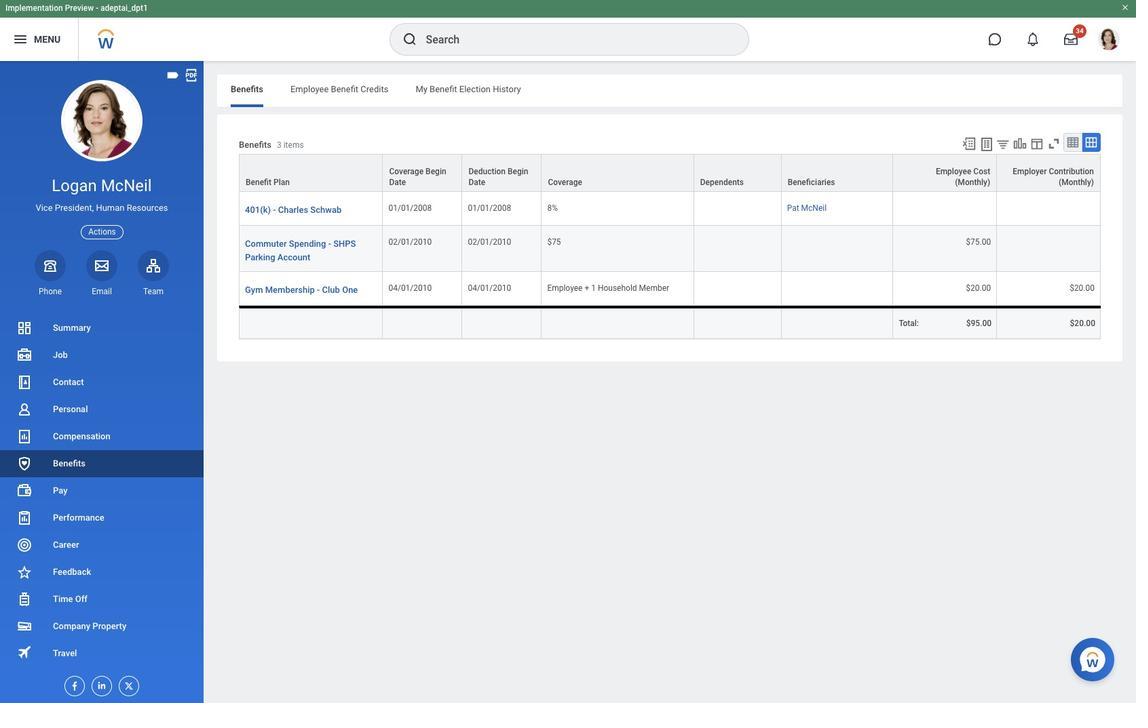 Task type: locate. For each thing, give the bounding box(es) containing it.
1 date from the left
[[389, 178, 406, 187]]

date inside coverage begin date
[[389, 178, 406, 187]]

mcneil for logan mcneil
[[101, 176, 152, 195]]

0 vertical spatial row
[[239, 154, 1101, 192]]

(monthly)
[[955, 178, 990, 187], [1059, 178, 1094, 187]]

vice
[[36, 203, 53, 213]]

1
[[591, 284, 596, 293]]

navigation pane region
[[0, 61, 204, 704]]

benefit
[[331, 84, 358, 94], [430, 84, 457, 94], [246, 178, 272, 187]]

1 vertical spatial mcneil
[[801, 204, 827, 213]]

date for coverage begin date
[[389, 178, 406, 187]]

date inside deduction begin date
[[469, 178, 485, 187]]

coverage for coverage begin date
[[389, 167, 424, 176]]

team logan mcneil element
[[138, 286, 169, 297]]

employee left +
[[547, 284, 583, 293]]

list
[[0, 315, 204, 668]]

benefits up benefits 3 items
[[231, 84, 263, 94]]

pay
[[53, 486, 68, 496]]

begin
[[426, 167, 446, 176], [508, 167, 528, 176]]

1 vertical spatial employee
[[936, 167, 971, 176]]

benefits inside tab list
[[231, 84, 263, 94]]

career
[[53, 540, 79, 550]]

justify image
[[12, 31, 29, 48]]

benefit for employee
[[331, 84, 358, 94]]

benefit plan button
[[240, 155, 382, 191]]

job link
[[0, 342, 204, 369]]

1 04/01/2010 from the left
[[388, 284, 432, 293]]

dependents
[[700, 178, 744, 187]]

x image
[[119, 677, 134, 692]]

cell
[[694, 192, 782, 226], [893, 192, 997, 226], [997, 192, 1101, 226], [694, 226, 782, 272], [782, 226, 893, 272], [997, 226, 1101, 272], [694, 272, 782, 306], [782, 272, 893, 306], [239, 306, 383, 339], [383, 306, 462, 339], [462, 306, 542, 339], [542, 306, 694, 339], [694, 306, 782, 339], [782, 306, 893, 339]]

mcneil up 'human'
[[101, 176, 152, 195]]

date
[[389, 178, 406, 187], [469, 178, 485, 187]]

benefits
[[231, 84, 263, 94], [239, 140, 271, 150], [53, 459, 85, 469]]

benefit left credits
[[331, 84, 358, 94]]

coverage begin date button
[[383, 155, 462, 191]]

menu button
[[0, 18, 78, 61]]

8%
[[547, 204, 558, 213]]

(monthly) down the contribution
[[1059, 178, 1094, 187]]

employee benefit credits
[[290, 84, 388, 94]]

2 date from the left
[[469, 178, 485, 187]]

household
[[598, 284, 637, 293]]

employee for employee benefit credits
[[290, 84, 329, 94]]

employee cost (monthly) button
[[893, 155, 996, 191]]

0 horizontal spatial date
[[389, 178, 406, 187]]

- for membership
[[317, 285, 320, 295]]

1 horizontal spatial employee
[[547, 284, 583, 293]]

mail image
[[94, 258, 110, 274]]

employee inside employee cost (monthly)
[[936, 167, 971, 176]]

plan
[[274, 178, 290, 187]]

history
[[493, 84, 521, 94]]

employee cost (monthly)
[[936, 167, 990, 187]]

(monthly) for contribution
[[1059, 178, 1094, 187]]

$20.00 for row containing total:
[[1070, 319, 1095, 329]]

benefits up pay at the bottom of the page
[[53, 459, 85, 469]]

employee for employee + 1 household member
[[547, 284, 583, 293]]

0 horizontal spatial 02/01/2010
[[388, 238, 432, 247]]

1 horizontal spatial 01/01/2008
[[468, 204, 511, 213]]

mcneil right "pat"
[[801, 204, 827, 213]]

1 vertical spatial row
[[239, 306, 1101, 339]]

-
[[96, 3, 98, 13], [273, 205, 276, 215], [328, 239, 331, 249], [317, 285, 320, 295]]

mcneil inside pat mcneil link
[[801, 204, 827, 213]]

1 begin from the left
[[426, 167, 446, 176]]

phone logan mcneil element
[[35, 286, 66, 297]]

gym membership - club one row
[[239, 272, 1101, 306]]

3
[[277, 141, 281, 150]]

travel image
[[16, 645, 33, 661]]

02/01/2010 left $75
[[468, 238, 511, 247]]

(monthly) down cost
[[955, 178, 990, 187]]

mcneil inside navigation pane region
[[101, 176, 152, 195]]

1 horizontal spatial coverage
[[548, 178, 582, 187]]

1 vertical spatial benefits
[[239, 140, 271, 150]]

total:
[[899, 319, 919, 329]]

compensation link
[[0, 423, 204, 451]]

0 horizontal spatial coverage
[[389, 167, 424, 176]]

mcneil
[[101, 176, 152, 195], [801, 204, 827, 213]]

$75
[[547, 238, 561, 247]]

select to filter grid data image
[[996, 137, 1010, 151]]

menu banner
[[0, 0, 1136, 61]]

begin left the deduction
[[426, 167, 446, 176]]

1 vertical spatial coverage
[[548, 178, 582, 187]]

$75.00
[[966, 238, 991, 247]]

team link
[[138, 250, 169, 297]]

gym
[[245, 285, 263, 295]]

01/01/2008 down deduction begin date
[[468, 204, 511, 213]]

1 horizontal spatial date
[[469, 178, 485, 187]]

0 vertical spatial mcneil
[[101, 176, 152, 195]]

commuter spending - shps parking account row
[[239, 226, 1101, 272]]

coverage
[[389, 167, 424, 176], [548, 178, 582, 187]]

0 horizontal spatial begin
[[426, 167, 446, 176]]

company property
[[53, 622, 126, 632]]

- right 401(k)
[[273, 205, 276, 215]]

benefits left 3
[[239, 140, 271, 150]]

0 horizontal spatial employee
[[290, 84, 329, 94]]

gym membership - club one
[[245, 285, 358, 295]]

gym membership - club one link
[[245, 283, 358, 297]]

row
[[239, 154, 1101, 192], [239, 306, 1101, 339]]

actions
[[88, 227, 116, 237]]

2 vertical spatial benefits
[[53, 459, 85, 469]]

0 horizontal spatial (monthly)
[[955, 178, 990, 187]]

employee left cost
[[936, 167, 971, 176]]

0 vertical spatial benefits
[[231, 84, 263, 94]]

02/01/2010
[[388, 238, 432, 247], [468, 238, 511, 247]]

employee inside 'gym membership - club one' row
[[547, 284, 583, 293]]

- inside commuter spending - shps parking account
[[328, 239, 331, 249]]

coverage for coverage
[[548, 178, 582, 187]]

401(k) - charles schwab row
[[239, 192, 1101, 226]]

time
[[53, 594, 73, 605]]

fullscreen image
[[1046, 136, 1061, 151]]

0 vertical spatial employee
[[290, 84, 329, 94]]

2 row from the top
[[239, 306, 1101, 339]]

employer contribution (monthly)
[[1013, 167, 1094, 187]]

0 horizontal spatial mcneil
[[101, 176, 152, 195]]

feedback image
[[16, 565, 33, 581]]

implementation
[[5, 3, 63, 13]]

2 begin from the left
[[508, 167, 528, 176]]

$95.00
[[966, 319, 992, 329]]

01/01/2008 down coverage begin date
[[388, 204, 432, 213]]

1 horizontal spatial 04/01/2010
[[468, 284, 511, 293]]

employee up "items"
[[290, 84, 329, 94]]

1 horizontal spatial 02/01/2010
[[468, 238, 511, 247]]

resources
[[127, 203, 168, 213]]

(monthly) inside the employer contribution (monthly)
[[1059, 178, 1094, 187]]

0 horizontal spatial benefit
[[246, 178, 272, 187]]

- left club
[[317, 285, 320, 295]]

parking
[[245, 253, 275, 263]]

(monthly) inside employee cost (monthly)
[[955, 178, 990, 187]]

0 horizontal spatial 04/01/2010
[[388, 284, 432, 293]]

performance link
[[0, 505, 204, 532]]

02/01/2010 right shps
[[388, 238, 432, 247]]

summary image
[[16, 320, 33, 337]]

export to worksheets image
[[979, 136, 995, 153]]

1 horizontal spatial benefit
[[331, 84, 358, 94]]

click to view/edit grid preferences image
[[1029, 136, 1044, 151]]

$20.00 for 'gym membership - club one' row
[[1070, 284, 1095, 293]]

2 vertical spatial employee
[[547, 284, 583, 293]]

begin inside deduction begin date
[[508, 167, 528, 176]]

employee inside tab list
[[290, 84, 329, 94]]

- left shps
[[328, 239, 331, 249]]

1 horizontal spatial (monthly)
[[1059, 178, 1094, 187]]

inbox large image
[[1064, 33, 1078, 46]]

1 row from the top
[[239, 154, 1101, 192]]

coverage begin date
[[389, 167, 446, 187]]

$20.00 inside row
[[1070, 319, 1095, 329]]

coverage inside coverage begin date
[[389, 167, 424, 176]]

toolbar
[[956, 133, 1101, 154]]

export to excel image
[[962, 136, 977, 151]]

personal link
[[0, 396, 204, 423]]

feedback
[[53, 567, 91, 577]]

benefit right my
[[430, 84, 457, 94]]

tab list
[[217, 75, 1122, 107]]

phone image
[[41, 258, 60, 274]]

(monthly) for cost
[[955, 178, 990, 187]]

contact image
[[16, 375, 33, 391]]

email logan mcneil element
[[86, 286, 117, 297]]

0 vertical spatial coverage
[[389, 167, 424, 176]]

phone
[[39, 287, 62, 296]]

begin inside coverage begin date
[[426, 167, 446, 176]]

1 horizontal spatial mcneil
[[801, 204, 827, 213]]

benefit left plan
[[246, 178, 272, 187]]

my benefit election history
[[416, 84, 521, 94]]

- right preview
[[96, 3, 98, 13]]

2 horizontal spatial employee
[[936, 167, 971, 176]]

401(k) - charles schwab
[[245, 205, 342, 215]]

0 horizontal spatial 01/01/2008
[[388, 204, 432, 213]]

2 (monthly) from the left
[[1059, 178, 1094, 187]]

benefit inside popup button
[[246, 178, 272, 187]]

1 horizontal spatial begin
[[508, 167, 528, 176]]

mcneil for pat mcneil
[[801, 204, 827, 213]]

summary link
[[0, 315, 204, 342]]

beneficiaries button
[[782, 155, 893, 191]]

- inside menu banner
[[96, 3, 98, 13]]

2 horizontal spatial benefit
[[430, 84, 457, 94]]

begin right the deduction
[[508, 167, 528, 176]]

benefits inside list
[[53, 459, 85, 469]]

vice president, human resources
[[36, 203, 168, 213]]

election
[[459, 84, 491, 94]]

1 (monthly) from the left
[[955, 178, 990, 187]]

travel link
[[0, 641, 204, 668]]

career image
[[16, 537, 33, 554]]

dependents button
[[694, 155, 781, 191]]



Task type: vqa. For each thing, say whether or not it's contained in the screenshot.
Annual
no



Task type: describe. For each thing, give the bounding box(es) containing it.
my
[[416, 84, 427, 94]]

time off link
[[0, 586, 204, 613]]

benefits image
[[16, 456, 33, 472]]

34
[[1076, 27, 1084, 35]]

adeptai_dpt1
[[100, 3, 148, 13]]

begin for coverage begin date
[[426, 167, 446, 176]]

commuter spending - shps parking account link
[[245, 237, 377, 263]]

shps
[[333, 239, 356, 249]]

off
[[75, 594, 87, 605]]

time off image
[[16, 592, 33, 608]]

employee for employee cost (monthly)
[[936, 167, 971, 176]]

employee + 1 household member
[[547, 284, 669, 293]]

1 01/01/2008 from the left
[[388, 204, 432, 213]]

linkedin image
[[92, 677, 107, 692]]

begin for deduction begin date
[[508, 167, 528, 176]]

Search Workday  search field
[[426, 24, 720, 54]]

benefit for my
[[430, 84, 457, 94]]

profile logan mcneil image
[[1098, 29, 1120, 53]]

charles
[[278, 205, 308, 215]]

2 04/01/2010 from the left
[[468, 284, 511, 293]]

pat mcneil
[[787, 204, 827, 213]]

benefits 3 items
[[239, 140, 304, 150]]

401(k) - charles schwab link
[[245, 203, 342, 217]]

schwab
[[310, 205, 342, 215]]

commuter spending - shps parking account
[[245, 239, 356, 263]]

table image
[[1066, 136, 1080, 149]]

- for preview
[[96, 3, 98, 13]]

beneficiaries
[[788, 178, 835, 187]]

president,
[[55, 203, 94, 213]]

workday assistant region
[[1071, 633, 1120, 682]]

performance image
[[16, 510, 33, 527]]

+
[[585, 284, 589, 293]]

menu
[[34, 34, 61, 45]]

employer contribution (monthly) button
[[997, 155, 1100, 191]]

phone button
[[35, 250, 66, 297]]

email
[[92, 287, 112, 296]]

account
[[277, 253, 310, 263]]

close environment banner image
[[1121, 3, 1129, 12]]

cost
[[973, 167, 990, 176]]

view worker - expand/collapse chart image
[[1013, 136, 1027, 151]]

2 02/01/2010 from the left
[[468, 238, 511, 247]]

compensation
[[53, 432, 110, 442]]

pay image
[[16, 483, 33, 499]]

logan mcneil
[[52, 176, 152, 195]]

contact
[[53, 377, 84, 387]]

view printable version (pdf) image
[[184, 68, 199, 83]]

items
[[283, 141, 304, 150]]

benefits link
[[0, 451, 204, 478]]

credits
[[361, 84, 388, 94]]

employer
[[1013, 167, 1047, 176]]

performance
[[53, 513, 104, 523]]

pat
[[787, 204, 799, 213]]

personal
[[53, 404, 88, 415]]

benefit plan
[[246, 178, 290, 187]]

logan
[[52, 176, 97, 195]]

deduction begin date button
[[462, 155, 541, 191]]

time off
[[53, 594, 87, 605]]

tab list containing benefits
[[217, 75, 1122, 107]]

job image
[[16, 347, 33, 364]]

tag image
[[166, 68, 181, 83]]

expand table image
[[1084, 136, 1098, 149]]

date for deduction begin date
[[469, 178, 485, 187]]

401(k)
[[245, 205, 271, 215]]

company property image
[[16, 619, 33, 635]]

membership
[[265, 285, 315, 295]]

list containing summary
[[0, 315, 204, 668]]

2 01/01/2008 from the left
[[468, 204, 511, 213]]

company
[[53, 622, 90, 632]]

pay link
[[0, 478, 204, 505]]

human
[[96, 203, 125, 213]]

compensation image
[[16, 429, 33, 445]]

contribution
[[1049, 167, 1094, 176]]

feedback link
[[0, 559, 204, 586]]

email button
[[86, 250, 117, 297]]

34 button
[[1056, 24, 1086, 54]]

view team image
[[145, 258, 162, 274]]

member
[[639, 284, 669, 293]]

job
[[53, 350, 68, 360]]

career link
[[0, 532, 204, 559]]

property
[[93, 622, 126, 632]]

row containing total:
[[239, 306, 1101, 339]]

spending
[[289, 239, 326, 249]]

team
[[143, 287, 164, 296]]

deduction begin date
[[469, 167, 528, 187]]

search image
[[401, 31, 418, 48]]

deduction
[[469, 167, 506, 176]]

pat mcneil link
[[787, 201, 827, 213]]

personal image
[[16, 402, 33, 418]]

one
[[342, 285, 358, 295]]

- for spending
[[328, 239, 331, 249]]

travel
[[53, 649, 77, 659]]

facebook image
[[65, 677, 80, 692]]

1 02/01/2010 from the left
[[388, 238, 432, 247]]

club
[[322, 285, 340, 295]]

coverage button
[[542, 155, 693, 191]]

contact link
[[0, 369, 204, 396]]

implementation preview -   adeptai_dpt1
[[5, 3, 148, 13]]

actions button
[[81, 225, 123, 239]]

notifications large image
[[1026, 33, 1040, 46]]

row containing coverage begin date
[[239, 154, 1101, 192]]

company property link
[[0, 613, 204, 641]]



